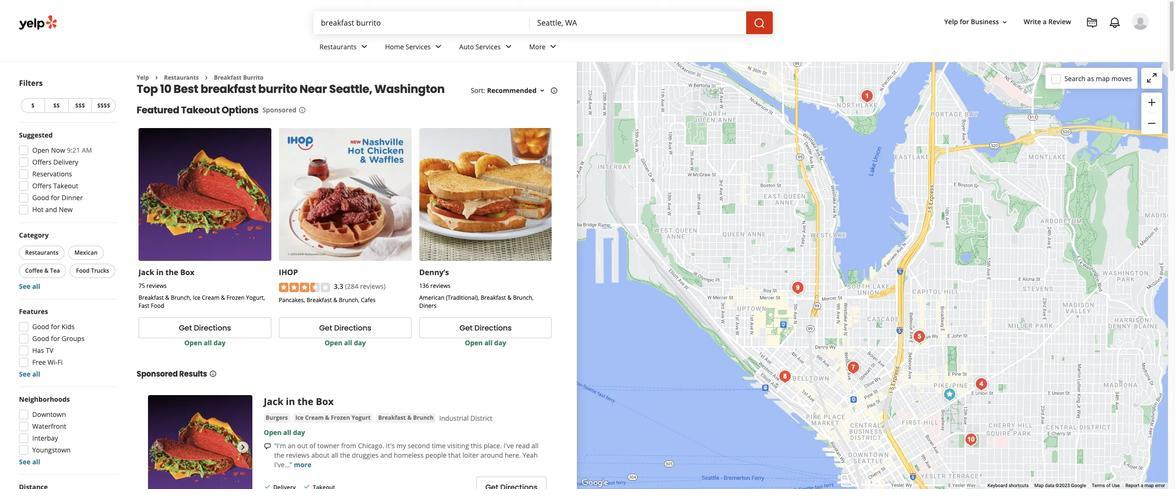 Task type: locate. For each thing, give the bounding box(es) containing it.
0 vertical spatial ice
[[193, 294, 200, 302]]

directions down denny's 136 reviews american (traditional), breakfast & brunch, diners on the bottom
[[474, 322, 512, 333]]

1 horizontal spatial restaurants
[[164, 74, 199, 82]]

am
[[82, 146, 92, 155]]

map right as
[[1096, 74, 1110, 83]]

0 horizontal spatial 24 chevron down v2 image
[[358, 41, 370, 52]]

2 horizontal spatial 24 chevron down v2 image
[[548, 41, 559, 52]]

filters
[[19, 78, 43, 88]]

1 vertical spatial jack
[[264, 395, 283, 408]]

breakfast inside denny's 136 reviews american (traditional), breakfast & brunch, diners
[[481, 294, 506, 302]]

0 horizontal spatial 16 chevron down v2 image
[[538, 87, 546, 95]]

and
[[45, 205, 57, 214], [380, 451, 392, 460]]

results
[[179, 369, 207, 380]]

jack in the box link up burgers
[[264, 395, 334, 408]]

food right the fast
[[151, 302, 164, 310]]

0 vertical spatial 16 info v2 image
[[298, 106, 306, 114]]

more
[[294, 460, 311, 469]]

1 get from the left
[[179, 322, 192, 333]]

for down offers takeout
[[51, 193, 60, 202]]

peloton image
[[962, 430, 981, 449]]

2 horizontal spatial reviews
[[430, 282, 451, 290]]

group containing features
[[16, 307, 118, 379]]

in for jack in the box
[[286, 395, 295, 408]]

group
[[1141, 93, 1162, 134], [16, 130, 118, 217], [17, 231, 118, 291], [16, 307, 118, 379], [16, 395, 118, 467]]

1 horizontal spatial of
[[1106, 483, 1111, 488]]

tea
[[50, 267, 60, 275]]

for inside yelp for business button
[[960, 17, 969, 26]]

0 horizontal spatial reviews
[[146, 282, 167, 290]]

near
[[299, 81, 327, 97]]

0 horizontal spatial sponsored
[[137, 369, 178, 380]]

see all down coffee
[[19, 282, 40, 291]]

16 checkmark v2 image down 16 speech v2 image
[[264, 483, 271, 489]]

24 chevron down v2 image for auto services
[[503, 41, 514, 52]]

24 chevron down v2 image right more
[[548, 41, 559, 52]]

0 vertical spatial a
[[1043, 17, 1047, 26]]

reviews)
[[360, 282, 386, 291]]

delivery
[[53, 157, 78, 167]]

auto services link
[[452, 34, 522, 62]]

16 chevron down v2 image right business
[[1001, 18, 1008, 26]]

sponsored for sponsored
[[262, 106, 296, 115]]

konvene coffee image
[[788, 278, 807, 297]]

1 vertical spatial yelp
[[137, 74, 149, 82]]

ihop
[[279, 267, 298, 278]]

2 see from the top
[[19, 370, 30, 379]]

for
[[960, 17, 969, 26], [51, 193, 60, 202], [51, 322, 60, 331], [51, 334, 60, 343]]

jack inside jack in the box 75 reviews breakfast & brunch, ice cream & frozen yogurt, fast food
[[139, 267, 154, 278]]

16 info v2 image down near
[[298, 106, 306, 114]]

1 horizontal spatial and
[[380, 451, 392, 460]]

map left the error
[[1144, 483, 1154, 488]]

0 horizontal spatial takeout
[[53, 181, 78, 190]]

16 chevron right v2 image for breakfast burrito
[[203, 74, 210, 82]]

0 vertical spatial jack in the box link
[[139, 267, 194, 278]]

& down 3.3 on the bottom left of the page
[[333, 296, 337, 304]]

offers delivery
[[32, 157, 78, 167]]

24 chevron down v2 image inside more link
[[548, 41, 559, 52]]

Find text field
[[321, 18, 522, 28]]

pancakes, breakfast & brunch, cafes
[[279, 296, 376, 304]]

2 24 chevron down v2 image from the left
[[503, 41, 514, 52]]

1 vertical spatial box
[[316, 395, 334, 408]]

takeout inside group
[[53, 181, 78, 190]]

next image
[[237, 442, 249, 453]]

16 chevron down v2 image
[[1001, 18, 1008, 26], [538, 87, 546, 95]]

2 services from the left
[[476, 42, 501, 51]]

burrito
[[258, 81, 297, 97]]

directions down jack in the box 75 reviews breakfast & brunch, ice cream & frozen yogurt, fast food
[[194, 322, 231, 333]]

cream left yogurt,
[[202, 294, 219, 302]]

24 chevron down v2 image for more
[[548, 41, 559, 52]]

youngstown
[[32, 445, 71, 454]]

of right the out
[[309, 441, 316, 450]]

1 vertical spatial ice
[[295, 414, 304, 422]]

16 chevron right v2 image for restaurants
[[153, 74, 160, 82]]

2 see all button from the top
[[19, 370, 40, 379]]

see all button down youngstown
[[19, 457, 40, 466]]

1 vertical spatial offers
[[32, 181, 52, 190]]

1 vertical spatial takeout
[[53, 181, 78, 190]]

2 horizontal spatial restaurants
[[319, 42, 357, 51]]

0 horizontal spatial 16 info v2 image
[[209, 370, 217, 378]]

1 vertical spatial good
[[32, 322, 49, 331]]

16 checkmark v2 image
[[264, 483, 271, 489], [303, 483, 311, 489]]

denny's 136 reviews american (traditional), breakfast & brunch, diners
[[419, 267, 534, 310]]

1 vertical spatial and
[[380, 451, 392, 460]]

food inside button
[[76, 267, 90, 275]]

restaurants link right the top at the top left of page
[[164, 74, 199, 82]]

breakfast right (traditional),
[[481, 294, 506, 302]]

previous image
[[152, 442, 163, 453]]

yelp for business button
[[940, 13, 1012, 31]]

for down good for kids
[[51, 334, 60, 343]]

food trucks
[[76, 267, 109, 275]]

good for good for kids
[[32, 322, 49, 331]]

1 horizontal spatial restaurants link
[[312, 34, 377, 62]]

reviews up the american
[[430, 282, 451, 290]]

16 speech v2 image
[[264, 443, 271, 450]]

24 chevron down v2 image for restaurants
[[358, 41, 370, 52]]

in for jack in the box 75 reviews breakfast & brunch, ice cream & frozen yogurt, fast food
[[156, 267, 164, 278]]

map data ©2023 google
[[1034, 483, 1086, 488]]

takeout up dinner
[[53, 181, 78, 190]]

burgers link
[[264, 413, 290, 423]]

skillet capitol hill image
[[972, 375, 991, 394]]

$ button
[[21, 98, 44, 113]]

24 chevron down v2 image left the 'home'
[[358, 41, 370, 52]]

24 chevron down v2 image right auto services
[[503, 41, 514, 52]]

yelp for yelp for business
[[944, 17, 958, 26]]

16 chevron right v2 image
[[153, 74, 160, 82], [203, 74, 210, 82]]

reviews inside denny's 136 reviews american (traditional), breakfast & brunch, diners
[[430, 282, 451, 290]]

directions for box
[[194, 322, 231, 333]]

sponsored
[[262, 106, 296, 115], [137, 369, 178, 380]]

user actions element
[[937, 12, 1162, 70]]

reviews inside "i'm an out of towner from chicago. it's my second time visiting this place. i've read all the reviews about all the druggies and homeless people that loiter around here. yeah i've…"
[[286, 451, 310, 460]]

1 24 chevron down v2 image from the left
[[358, 41, 370, 52]]

frozen left yogurt,
[[227, 294, 245, 302]]

0 horizontal spatial 16 chevron right v2 image
[[153, 74, 160, 82]]

0 vertical spatial map
[[1096, 74, 1110, 83]]

(traditional),
[[446, 294, 479, 302]]

offers up reservations
[[32, 157, 52, 167]]

0 horizontal spatial ice
[[193, 294, 200, 302]]

featured
[[137, 104, 179, 117]]

good
[[32, 193, 49, 202], [32, 322, 49, 331], [32, 334, 49, 343]]

1 vertical spatial cream
[[305, 414, 324, 422]]

2 directions from the left
[[334, 322, 371, 333]]

16 chevron down v2 image for yelp for business
[[1001, 18, 1008, 26]]

restaurants up coffee & tea
[[25, 249, 58, 257]]

good up has tv
[[32, 334, 49, 343]]

1 horizontal spatial jack
[[264, 395, 283, 408]]

takeout down best
[[181, 104, 220, 117]]

fi
[[58, 358, 63, 367]]

1 horizontal spatial 16 info v2 image
[[298, 106, 306, 114]]

None field
[[321, 18, 522, 28], [537, 18, 738, 28]]

1 horizontal spatial directions
[[334, 322, 371, 333]]

slideshow element
[[148, 395, 252, 489]]

2 horizontal spatial brunch,
[[513, 294, 534, 302]]

0 vertical spatial jack
[[139, 267, 154, 278]]

frozen inside button
[[331, 414, 350, 422]]

1 horizontal spatial takeout
[[181, 104, 220, 117]]

& right the fast
[[165, 294, 169, 302]]

restaurants inside restaurants button
[[25, 249, 58, 257]]

1 horizontal spatial frozen
[[331, 414, 350, 422]]

3 24 chevron down v2 image from the left
[[548, 41, 559, 52]]

map for moves
[[1096, 74, 1110, 83]]

1 horizontal spatial 16 checkmark v2 image
[[303, 483, 311, 489]]

sort:
[[471, 86, 485, 95]]

more
[[529, 42, 546, 51]]

1 good from the top
[[32, 193, 49, 202]]

good down features
[[32, 322, 49, 331]]

1 horizontal spatial services
[[476, 42, 501, 51]]

0 horizontal spatial get
[[179, 322, 192, 333]]

services right auto
[[476, 42, 501, 51]]

1 vertical spatial see all
[[19, 370, 40, 379]]

16 chevron down v2 image inside "recommended" dropdown button
[[538, 87, 546, 95]]

food inside jack in the box 75 reviews breakfast & brunch, ice cream & frozen yogurt, fast food
[[151, 302, 164, 310]]

1 directions from the left
[[194, 322, 231, 333]]

coffee & tea button
[[19, 264, 66, 278]]

see all
[[19, 282, 40, 291], [19, 370, 40, 379], [19, 457, 40, 466]]

2 vertical spatial good
[[32, 334, 49, 343]]

1 vertical spatial map
[[1144, 483, 1154, 488]]

1 horizontal spatial get directions link
[[279, 317, 412, 338]]

3 get directions link from the left
[[419, 317, 552, 338]]

yeah
[[522, 451, 538, 460]]

jack up burgers
[[264, 395, 283, 408]]

has tv
[[32, 346, 53, 355]]

Near text field
[[537, 18, 738, 28]]

jack up 75
[[139, 267, 154, 278]]

services inside home services "link"
[[406, 42, 431, 51]]

see
[[19, 282, 30, 291], [19, 370, 30, 379], [19, 457, 30, 466]]

yelp left business
[[944, 17, 958, 26]]

3 get from the left
[[459, 322, 473, 333]]

3 directions from the left
[[474, 322, 512, 333]]

services inside auto services link
[[476, 42, 501, 51]]

& right (traditional),
[[507, 294, 511, 302]]

16 info v2 image right 'results'
[[209, 370, 217, 378]]

bang bang cafe image
[[776, 367, 795, 386]]

directions
[[194, 322, 231, 333], [334, 322, 371, 333], [474, 322, 512, 333]]

1 horizontal spatial in
[[286, 395, 295, 408]]

that
[[448, 451, 461, 460]]

new
[[59, 205, 73, 214]]

2 horizontal spatial directions
[[474, 322, 512, 333]]

reviews down the out
[[286, 451, 310, 460]]

diners
[[419, 302, 437, 310]]

restaurants
[[319, 42, 357, 51], [164, 74, 199, 82], [25, 249, 58, 257]]

0 vertical spatial takeout
[[181, 104, 220, 117]]

1 vertical spatial 16 chevron down v2 image
[[538, 87, 546, 95]]

and right hot
[[45, 205, 57, 214]]

day
[[214, 338, 226, 347], [354, 338, 366, 347], [494, 338, 506, 347], [293, 428, 305, 437]]

1 vertical spatial frozen
[[331, 414, 350, 422]]

2 get from the left
[[319, 322, 332, 333]]

jack for jack in the box
[[264, 395, 283, 408]]

in
[[156, 267, 164, 278], [286, 395, 295, 408]]

ice inside button
[[295, 414, 304, 422]]

0 vertical spatial see all button
[[19, 282, 40, 291]]

16 checkmark v2 image down more
[[303, 483, 311, 489]]

trucks
[[91, 267, 109, 275]]

yelp inside yelp for business button
[[944, 17, 958, 26]]

box inside jack in the box 75 reviews breakfast & brunch, ice cream & frozen yogurt, fast food
[[180, 267, 194, 278]]

breakfast down 75
[[139, 294, 164, 302]]

hot and new
[[32, 205, 73, 214]]

business
[[971, 17, 999, 26]]

breakfast & brunch
[[378, 414, 434, 422]]

3 good from the top
[[32, 334, 49, 343]]

about
[[311, 451, 329, 460]]

get directions down (traditional),
[[459, 322, 512, 333]]

cream down jack in the box
[[305, 414, 324, 422]]

for up good for groups
[[51, 322, 60, 331]]

0 vertical spatial of
[[309, 441, 316, 450]]

see all down free
[[19, 370, 40, 379]]

0 horizontal spatial cream
[[202, 294, 219, 302]]

1 none field from the left
[[321, 18, 522, 28]]

see all button down coffee
[[19, 282, 40, 291]]

sponsored left 'results'
[[137, 369, 178, 380]]

0 horizontal spatial frozen
[[227, 294, 245, 302]]

24 chevron down v2 image
[[358, 41, 370, 52], [503, 41, 514, 52], [548, 41, 559, 52]]

pancakes,
[[279, 296, 305, 304]]

1 horizontal spatial box
[[316, 395, 334, 408]]

1 horizontal spatial map
[[1144, 483, 1154, 488]]

restaurants inside business categories element
[[319, 42, 357, 51]]

a for write
[[1043, 17, 1047, 26]]

open up 'results'
[[184, 338, 202, 347]]

1 vertical spatial in
[[286, 395, 295, 408]]

offers down reservations
[[32, 181, 52, 190]]

services left 24 chevron down v2 icon
[[406, 42, 431, 51]]

1 vertical spatial restaurants
[[164, 74, 199, 82]]

google image
[[579, 477, 611, 489]]

2 good from the top
[[32, 322, 49, 331]]

frozen left yogurt
[[331, 414, 350, 422]]

brunch,
[[171, 294, 191, 302], [513, 294, 534, 302], [339, 296, 359, 304]]

and down the it's
[[380, 451, 392, 460]]

see for good for kids
[[19, 370, 30, 379]]

0 vertical spatial see
[[19, 282, 30, 291]]

2 vertical spatial see all
[[19, 457, 40, 466]]

0 horizontal spatial food
[[76, 267, 90, 275]]

for for kids
[[51, 322, 60, 331]]

get directions link down "pancakes, breakfast & brunch, cafes"
[[279, 317, 412, 338]]

0 vertical spatial in
[[156, 267, 164, 278]]

a inside 'element'
[[1043, 17, 1047, 26]]

map
[[1034, 483, 1044, 488]]

frozen
[[227, 294, 245, 302], [331, 414, 350, 422]]

write
[[1024, 17, 1041, 26]]

groups
[[62, 334, 84, 343]]

good for groups
[[32, 334, 84, 343]]

here.
[[505, 451, 521, 460]]

2 see all from the top
[[19, 370, 40, 379]]

restaurants up seattle,
[[319, 42, 357, 51]]

restaurants link
[[312, 34, 377, 62], [164, 74, 199, 82]]

1 vertical spatial food
[[151, 302, 164, 310]]

a right write
[[1043, 17, 1047, 26]]

16 chevron right v2 image right yelp link
[[153, 74, 160, 82]]

1 services from the left
[[406, 42, 431, 51]]

yelp left 10
[[137, 74, 149, 82]]

2 16 checkmark v2 image from the left
[[303, 483, 311, 489]]

1 horizontal spatial get
[[319, 322, 332, 333]]

1 horizontal spatial sponsored
[[262, 106, 296, 115]]

0 vertical spatial cream
[[202, 294, 219, 302]]

1 horizontal spatial none field
[[537, 18, 738, 28]]

directions down cafes
[[334, 322, 371, 333]]

1 get directions from the left
[[179, 322, 231, 333]]

see all button for downtown
[[19, 457, 40, 466]]

1 vertical spatial 16 info v2 image
[[209, 370, 217, 378]]

16 chevron right v2 image right best
[[203, 74, 210, 82]]

2 get directions link from the left
[[279, 317, 412, 338]]

brunch, inside denny's 136 reviews american (traditional), breakfast & brunch, diners
[[513, 294, 534, 302]]

2 offers from the top
[[32, 181, 52, 190]]

yelp for yelp link
[[137, 74, 149, 82]]

get down (traditional),
[[459, 322, 473, 333]]

1 vertical spatial see
[[19, 370, 30, 379]]

for left business
[[960, 17, 969, 26]]

0 vertical spatial 16 chevron down v2 image
[[1001, 18, 1008, 26]]

0 vertical spatial restaurants link
[[312, 34, 377, 62]]

0 horizontal spatial a
[[1043, 17, 1047, 26]]

& left yogurt,
[[221, 294, 225, 302]]

&
[[44, 267, 49, 275], [165, 294, 169, 302], [221, 294, 225, 302], [507, 294, 511, 302], [333, 296, 337, 304], [325, 414, 329, 422], [407, 414, 412, 422]]

2 vertical spatial restaurants
[[25, 249, 58, 257]]

get directions link down (traditional),
[[419, 317, 552, 338]]

1 horizontal spatial ice
[[295, 414, 304, 422]]

seattle,
[[329, 81, 372, 97]]

0 horizontal spatial restaurants
[[25, 249, 58, 257]]

industrial
[[439, 414, 469, 423]]

0 horizontal spatial restaurants link
[[164, 74, 199, 82]]

0 horizontal spatial services
[[406, 42, 431, 51]]

16 chevron down v2 image left 16 info v2 icon
[[538, 87, 546, 95]]

keyboard shortcuts button
[[988, 482, 1029, 489]]

wi-
[[48, 358, 58, 367]]

0 vertical spatial and
[[45, 205, 57, 214]]

0 horizontal spatial and
[[45, 205, 57, 214]]

0 horizontal spatial yelp
[[137, 74, 149, 82]]

get directions link down jack in the box 75 reviews breakfast & brunch, ice cream & frozen yogurt, fast food
[[139, 317, 271, 338]]

1 see from the top
[[19, 282, 30, 291]]

a
[[1043, 17, 1047, 26], [1141, 483, 1143, 488]]

0 vertical spatial food
[[76, 267, 90, 275]]

map region
[[574, 0, 1175, 489]]

open for denny's
[[465, 338, 483, 347]]

1 get directions link from the left
[[139, 317, 271, 338]]

yogurt,
[[246, 294, 265, 302]]

2 horizontal spatial get directions
[[459, 322, 512, 333]]

16 chevron down v2 image inside yelp for business button
[[1001, 18, 1008, 26]]

open down (traditional),
[[465, 338, 483, 347]]

1 vertical spatial of
[[1106, 483, 1111, 488]]

1 horizontal spatial get directions
[[319, 322, 371, 333]]

dinner
[[62, 193, 83, 202]]

see all button down free
[[19, 370, 40, 379]]

see all for good for kids
[[19, 370, 40, 379]]

16 info v2 image
[[298, 106, 306, 114], [209, 370, 217, 378]]

24 chevron down v2 image
[[433, 41, 444, 52]]

reviews right 75
[[146, 282, 167, 290]]

good for kids
[[32, 322, 75, 331]]

see all down youngstown
[[19, 457, 40, 466]]

industrial district
[[439, 414, 492, 423]]

open down "pancakes, breakfast & brunch, cafes"
[[325, 338, 342, 347]]

open all day for jack in the box
[[184, 338, 226, 347]]

0 horizontal spatial none field
[[321, 18, 522, 28]]

2 16 chevron right v2 image from the left
[[203, 74, 210, 82]]

0 horizontal spatial get directions link
[[139, 317, 271, 338]]

breakfast burrito link
[[214, 74, 264, 82]]

0 vertical spatial box
[[180, 267, 194, 278]]

restaurants right the top at the top left of page
[[164, 74, 199, 82]]

1 16 checkmark v2 image from the left
[[264, 483, 271, 489]]

16 info v2 image
[[550, 87, 558, 95]]

more link
[[522, 34, 567, 62]]

fast
[[139, 302, 149, 310]]

get directions down "pancakes, breakfast & brunch, cafes"
[[319, 322, 371, 333]]

3 see from the top
[[19, 457, 30, 466]]

see for downtown
[[19, 457, 30, 466]]

druggies
[[352, 451, 379, 460]]

restaurants link up seattle,
[[312, 34, 377, 62]]

burrito
[[243, 74, 264, 82]]

2 none field from the left
[[537, 18, 738, 28]]

3 see all from the top
[[19, 457, 40, 466]]

a right report
[[1141, 483, 1143, 488]]

in inside jack in the box 75 reviews breakfast & brunch, ice cream & frozen yogurt, fast food
[[156, 267, 164, 278]]

sponsored down burrito
[[262, 106, 296, 115]]

food left trucks
[[76, 267, 90, 275]]

0 horizontal spatial get directions
[[179, 322, 231, 333]]

zoom in image
[[1146, 97, 1157, 108]]

reviews inside jack in the box 75 reviews breakfast & brunch, ice cream & frozen yogurt, fast food
[[146, 282, 167, 290]]

tyler b. image
[[1132, 13, 1149, 30]]

0 horizontal spatial jack
[[139, 267, 154, 278]]

the
[[165, 267, 178, 278], [297, 395, 313, 408], [274, 451, 284, 460], [340, 451, 350, 460]]

good for good for groups
[[32, 334, 49, 343]]

0 horizontal spatial box
[[180, 267, 194, 278]]

visiting
[[447, 441, 469, 450]]

get directions down jack in the box 75 reviews breakfast & brunch, ice cream & frozen yogurt, fast food
[[179, 322, 231, 333]]

1 horizontal spatial cream
[[305, 414, 324, 422]]

day for ihop
[[354, 338, 366, 347]]

good up hot
[[32, 193, 49, 202]]

0 vertical spatial yelp
[[944, 17, 958, 26]]

breakfast up the it's
[[378, 414, 406, 422]]

open all day for denny's
[[465, 338, 506, 347]]

free wi-fi
[[32, 358, 63, 367]]

denny's link
[[419, 267, 449, 278]]

frozen inside jack in the box 75 reviews breakfast & brunch, ice cream & frozen yogurt, fast food
[[227, 294, 245, 302]]

1 offers from the top
[[32, 157, 52, 167]]

3 get directions from the left
[[459, 322, 512, 333]]

get directions for american
[[459, 322, 512, 333]]

None search field
[[313, 11, 774, 34]]

get down jack in the box 75 reviews breakfast & brunch, ice cream & frozen yogurt, fast food
[[179, 322, 192, 333]]

3 see all button from the top
[[19, 457, 40, 466]]

& left tea
[[44, 267, 49, 275]]

1 horizontal spatial 24 chevron down v2 image
[[503, 41, 514, 52]]

of left use
[[1106, 483, 1111, 488]]

get down "pancakes, breakfast & brunch, cafes"
[[319, 322, 332, 333]]

jack in the box link up 75
[[139, 267, 194, 278]]

24 chevron down v2 image inside auto services link
[[503, 41, 514, 52]]

0 horizontal spatial 16 checkmark v2 image
[[264, 483, 271, 489]]

jack in the box image
[[148, 395, 252, 489]]

write a review
[[1024, 17, 1071, 26]]

1 horizontal spatial 16 chevron right v2 image
[[203, 74, 210, 82]]

of
[[309, 441, 316, 450], [1106, 483, 1111, 488]]

1 16 chevron right v2 image from the left
[[153, 74, 160, 82]]

0 vertical spatial restaurants
[[319, 42, 357, 51]]

get for ihop
[[319, 322, 332, 333]]

0 horizontal spatial of
[[309, 441, 316, 450]]

1 horizontal spatial jack in the box link
[[264, 395, 334, 408]]



Task type: describe. For each thing, give the bounding box(es) containing it.
brunch, inside jack in the box 75 reviews breakfast & brunch, ice cream & frozen yogurt, fast food
[[171, 294, 191, 302]]

data
[[1045, 483, 1054, 488]]

error
[[1155, 483, 1165, 488]]

time
[[432, 441, 446, 450]]

day for jack in the box
[[214, 338, 226, 347]]

search
[[1064, 74, 1085, 83]]

1 see all from the top
[[19, 282, 40, 291]]

$$$ button
[[68, 98, 92, 113]]

search as map moves
[[1064, 74, 1132, 83]]

breakfast
[[200, 81, 256, 97]]

moves
[[1111, 74, 1132, 83]]

$$$
[[75, 102, 85, 110]]

get directions link for american
[[419, 317, 552, 338]]

group containing category
[[17, 231, 118, 291]]

top
[[137, 81, 158, 97]]

for for groups
[[51, 334, 60, 343]]

home
[[385, 42, 404, 51]]

1 see all button from the top
[[19, 282, 40, 291]]

american
[[419, 294, 444, 302]]

breakfast down the 3.3 star rating image
[[307, 296, 332, 304]]

of inside "i'm an out of towner from chicago. it's my second time visiting this place. i've read all the reviews about all the druggies and homeless people that loiter around here. yeah i've…"
[[309, 441, 316, 450]]

suggested
[[19, 130, 53, 139]]

box for jack in the box 75 reviews breakfast & brunch, ice cream & frozen yogurt, fast food
[[180, 267, 194, 278]]

see all for downtown
[[19, 457, 40, 466]]

takeout for offers
[[53, 181, 78, 190]]

restaurants button
[[19, 246, 65, 260]]

breakfast inside breakfast & brunch button
[[378, 414, 406, 422]]

recommended button
[[487, 86, 546, 95]]

good for dinner
[[32, 193, 83, 202]]

open all day for ihop
[[325, 338, 366, 347]]

around
[[480, 451, 503, 460]]

open for ihop
[[325, 338, 342, 347]]

for for business
[[960, 17, 969, 26]]

cream inside button
[[305, 414, 324, 422]]

neighborhoods
[[19, 395, 70, 404]]

best
[[174, 81, 198, 97]]

0 horizontal spatial jack in the box link
[[139, 267, 194, 278]]

from
[[341, 441, 356, 450]]

interbay
[[32, 434, 58, 443]]

day for denny's
[[494, 338, 506, 347]]

breakfast burrito
[[214, 74, 264, 82]]

services for home services
[[406, 42, 431, 51]]

out
[[297, 441, 308, 450]]

features
[[19, 307, 48, 316]]

75
[[139, 282, 145, 290]]

& left brunch
[[407, 414, 412, 422]]

sponsored for sponsored results
[[137, 369, 178, 380]]

breakfast inside jack in the box 75 reviews breakfast & brunch, ice cream & frozen yogurt, fast food
[[139, 294, 164, 302]]

towner
[[317, 441, 339, 450]]

breakfast left burrito
[[214, 74, 242, 82]]

notifications image
[[1109, 17, 1120, 28]]

none field find
[[321, 18, 522, 28]]

reservations
[[32, 169, 72, 178]]

more link
[[294, 460, 311, 469]]

offers for offers takeout
[[32, 181, 52, 190]]

none field near
[[537, 18, 738, 28]]

2 get directions from the left
[[319, 322, 371, 333]]

open up 16 speech v2 image
[[264, 428, 282, 437]]

projects image
[[1086, 17, 1098, 28]]

breakfast & brunch button
[[376, 413, 436, 423]]

offers for offers delivery
[[32, 157, 52, 167]]

(284
[[345, 282, 358, 291]]

for for dinner
[[51, 193, 60, 202]]

search image
[[754, 17, 765, 29]]

jack in the box 75 reviews breakfast & brunch, ice cream & frozen yogurt, fast food
[[139, 267, 265, 310]]

i've…"
[[274, 460, 292, 469]]

"i'm an out of towner from chicago. it's my second time visiting this place. i've read all the reviews about all the druggies and homeless people that loiter around here. yeah i've…"
[[274, 441, 539, 469]]

recommended
[[487, 86, 537, 95]]

waterfront
[[32, 422, 66, 431]]

box for jack in the box
[[316, 395, 334, 408]]

yogurt
[[351, 414, 371, 422]]

directions for american
[[474, 322, 512, 333]]

1 vertical spatial restaurants link
[[164, 74, 199, 82]]

$$ button
[[44, 98, 68, 113]]

it's
[[386, 441, 395, 450]]

has
[[32, 346, 44, 355]]

3.3 star rating image
[[279, 283, 330, 292]]

yelp link
[[137, 74, 149, 82]]

ihop image
[[940, 385, 959, 404]]

now
[[51, 146, 65, 155]]

get directions for box
[[179, 322, 231, 333]]

mexican
[[74, 249, 97, 257]]

use
[[1112, 483, 1120, 488]]

$$$$ button
[[92, 98, 116, 113]]

3.3
[[334, 282, 343, 291]]

district
[[470, 414, 492, 423]]

as
[[1087, 74, 1094, 83]]

see all button for good for kids
[[19, 370, 40, 379]]

136
[[419, 282, 429, 290]]

an
[[288, 441, 296, 450]]

open down suggested
[[32, 146, 49, 155]]

auto
[[459, 42, 474, 51]]

ice inside jack in the box 75 reviews breakfast & brunch, ice cream & frozen yogurt, fast food
[[193, 294, 200, 302]]

carmelo's tacos image
[[910, 327, 929, 346]]

top 10 best breakfast burrito near seattle, washington
[[137, 81, 445, 97]]

burgers
[[266, 414, 288, 422]]

get for jack in the box
[[179, 322, 192, 333]]

review
[[1048, 17, 1071, 26]]

loiter
[[462, 451, 479, 460]]

business categories element
[[312, 34, 1149, 62]]

this
[[471, 441, 482, 450]]

hot
[[32, 205, 44, 214]]

ice cream & frozen yogurt button
[[293, 413, 372, 423]]

tv
[[46, 346, 53, 355]]

the inside jack in the box 75 reviews breakfast & brunch, ice cream & frozen yogurt, fast food
[[165, 267, 178, 278]]

map for error
[[1144, 483, 1154, 488]]

open for jack in the box
[[184, 338, 202, 347]]

group containing neighborhoods
[[16, 395, 118, 467]]

and inside "i'm an out of towner from chicago. it's my second time visiting this place. i've read all the reviews about all the druggies and homeless people that loiter around here. yeah i've…"
[[380, 451, 392, 460]]

cream inside jack in the box 75 reviews breakfast & brunch, ice cream & frozen yogurt, fast food
[[202, 294, 219, 302]]

takeout for featured
[[181, 104, 220, 117]]

mas cafe image
[[858, 87, 877, 106]]

expand map image
[[1146, 72, 1157, 83]]

report a map error link
[[1125, 483, 1165, 488]]

homeless
[[394, 451, 424, 460]]

write a review link
[[1020, 13, 1075, 31]]

people
[[425, 451, 447, 460]]

cafe madeline image
[[844, 358, 863, 377]]

get for denny's
[[459, 322, 473, 333]]

open now 9:21 am
[[32, 146, 92, 155]]

"i'm
[[274, 441, 286, 450]]

group containing suggested
[[16, 130, 118, 217]]

& inside denny's 136 reviews american (traditional), breakfast & brunch, diners
[[507, 294, 511, 302]]

©2023
[[1056, 483, 1070, 488]]

a for report
[[1141, 483, 1143, 488]]

get directions link for box
[[139, 317, 271, 338]]

sponsored results
[[137, 369, 207, 380]]

& up towner
[[325, 414, 329, 422]]

terms of use
[[1092, 483, 1120, 488]]

good for good for dinner
[[32, 193, 49, 202]]

16 chevron down v2 image for recommended
[[538, 87, 546, 95]]

denny's
[[419, 267, 449, 278]]

services for auto services
[[476, 42, 501, 51]]

jack for jack in the box 75 reviews breakfast & brunch, ice cream & frozen yogurt, fast food
[[139, 267, 154, 278]]

zoom out image
[[1146, 118, 1157, 129]]

options
[[222, 104, 258, 117]]

1 horizontal spatial brunch,
[[339, 296, 359, 304]]

home services link
[[377, 34, 452, 62]]

1 vertical spatial jack in the box link
[[264, 395, 334, 408]]

9:21
[[67, 146, 80, 155]]



Task type: vqa. For each thing, say whether or not it's contained in the screenshot.
the bottommost "Dance"
no



